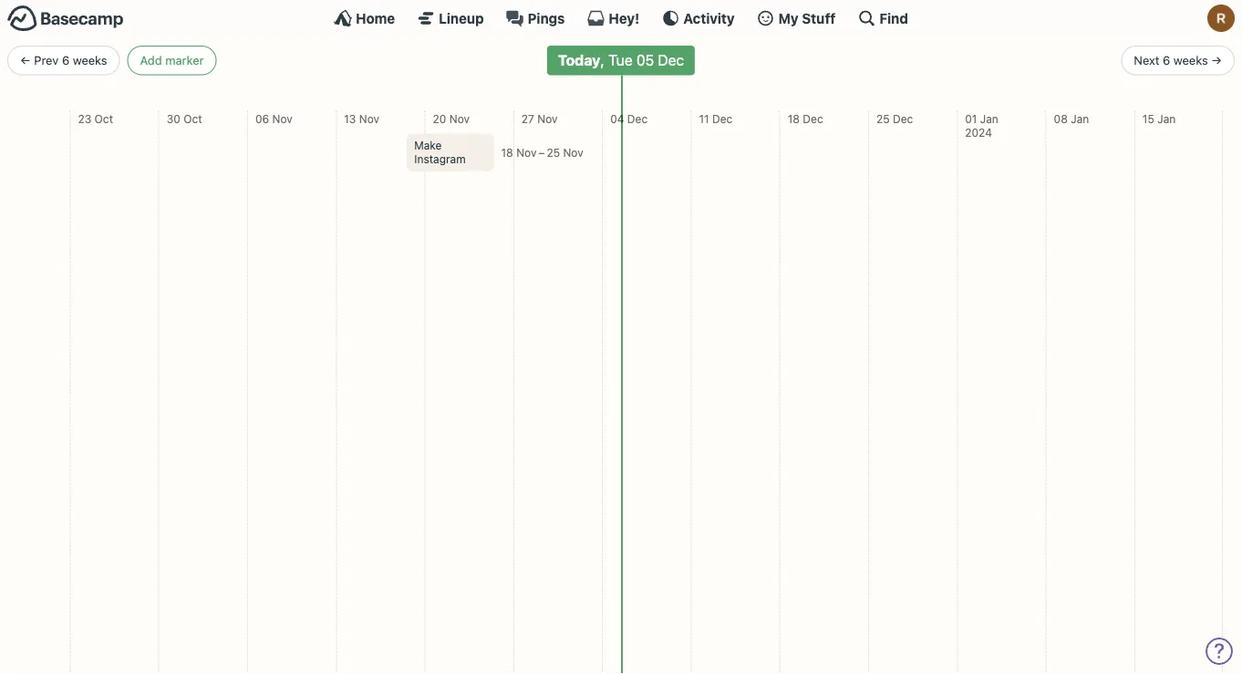 Task type: describe. For each thing, give the bounding box(es) containing it.
jan for 15 jan
[[1158, 112, 1177, 125]]

2 weeks from the left
[[1174, 53, 1209, 67]]

dec for 25 dec
[[893, 112, 914, 125]]

today
[[558, 52, 601, 69]]

home link
[[334, 9, 395, 27]]

1 horizontal spatial 25
[[877, 112, 890, 125]]

find
[[880, 10, 909, 26]]

ruby image
[[1208, 5, 1236, 32]]

find button
[[858, 9, 909, 27]]

11 dec
[[699, 112, 733, 125]]

hey! button
[[587, 9, 640, 27]]

pings button
[[506, 9, 565, 27]]

prev
[[34, 53, 59, 67]]

20 nov
[[433, 112, 470, 125]]

main element
[[0, 0, 1243, 36]]

–
[[539, 146, 545, 159]]

23 oct
[[78, 112, 113, 125]]

next
[[1135, 53, 1160, 67]]

dec for 11 dec
[[713, 112, 733, 125]]

switch accounts image
[[7, 5, 124, 33]]

hey!
[[609, 10, 640, 26]]

nov for 27
[[538, 112, 558, 125]]

oct for 30 oct
[[184, 112, 202, 125]]

2 6 from the left
[[1164, 53, 1171, 67]]

30 oct
[[167, 112, 202, 125]]

make instagram
[[415, 139, 466, 165]]

06
[[256, 112, 269, 125]]

04
[[611, 112, 625, 125]]

lineup
[[439, 10, 484, 26]]

home
[[356, 10, 395, 26]]

20
[[433, 112, 447, 125]]

next 6 weeks →
[[1135, 53, 1223, 67]]

lineup link
[[417, 9, 484, 27]]

08
[[1055, 112, 1068, 125]]

18 nov – 25 nov
[[502, 146, 584, 159]]

pings
[[528, 10, 565, 26]]

add marker link
[[127, 46, 217, 75]]



Task type: locate. For each thing, give the bounding box(es) containing it.
25 right 18 dec
[[877, 112, 890, 125]]

1 horizontal spatial 18
[[788, 112, 800, 125]]

stuff
[[802, 10, 836, 26]]

← prev 6 weeks
[[20, 53, 107, 67]]

nov left –
[[517, 146, 537, 159]]

0 horizontal spatial oct
[[95, 112, 113, 125]]

18 for 18 dec
[[788, 112, 800, 125]]

nov
[[272, 112, 293, 125], [359, 112, 380, 125], [450, 112, 470, 125], [538, 112, 558, 125], [517, 146, 537, 159], [563, 146, 584, 159]]

dec
[[628, 112, 648, 125], [713, 112, 733, 125], [803, 112, 824, 125], [893, 112, 914, 125]]

jan for 01 jan 2024
[[981, 112, 999, 125]]

27 nov
[[522, 112, 558, 125]]

2 horizontal spatial jan
[[1158, 112, 1177, 125]]

weeks left →
[[1174, 53, 1209, 67]]

0 horizontal spatial 25
[[547, 146, 560, 159]]

nov right 13
[[359, 112, 380, 125]]

3 dec from the left
[[803, 112, 824, 125]]

1 jan from the left
[[981, 112, 999, 125]]

my
[[779, 10, 799, 26]]

1 dec from the left
[[628, 112, 648, 125]]

oct
[[95, 112, 113, 125], [184, 112, 202, 125]]

18 for 18 nov – 25 nov
[[502, 146, 514, 159]]

nov right 06
[[272, 112, 293, 125]]

←
[[20, 53, 31, 67]]

25
[[877, 112, 890, 125], [547, 146, 560, 159]]

oct right 30
[[184, 112, 202, 125]]

18
[[788, 112, 800, 125], [502, 146, 514, 159]]

0 horizontal spatial 6
[[62, 53, 69, 67]]

1 horizontal spatial weeks
[[1174, 53, 1209, 67]]

my stuff
[[779, 10, 836, 26]]

nov for 06
[[272, 112, 293, 125]]

nov for 20
[[450, 112, 470, 125]]

nov right 27
[[538, 112, 558, 125]]

jan
[[981, 112, 999, 125], [1072, 112, 1090, 125], [1158, 112, 1177, 125]]

11
[[699, 112, 710, 125]]

activity
[[684, 10, 735, 26]]

dec left the 25 dec
[[803, 112, 824, 125]]

→
[[1212, 53, 1223, 67]]

27
[[522, 112, 535, 125]]

my stuff button
[[757, 9, 836, 27]]

activity link
[[662, 9, 735, 27]]

oct right 23
[[95, 112, 113, 125]]

01
[[966, 112, 978, 125]]

dec left 01
[[893, 112, 914, 125]]

jan right '15'
[[1158, 112, 1177, 125]]

15 jan
[[1143, 112, 1177, 125]]

oct for 23 oct
[[95, 112, 113, 125]]

4 dec from the left
[[893, 112, 914, 125]]

1 horizontal spatial jan
[[1072, 112, 1090, 125]]

1 horizontal spatial oct
[[184, 112, 202, 125]]

18 dec
[[788, 112, 824, 125]]

08 jan
[[1055, 112, 1090, 125]]

06 nov
[[256, 112, 293, 125]]

nov right 20
[[450, 112, 470, 125]]

1 vertical spatial 18
[[502, 146, 514, 159]]

1 vertical spatial 25
[[547, 146, 560, 159]]

1 6 from the left
[[62, 53, 69, 67]]

jan inside 01 jan 2024
[[981, 112, 999, 125]]

jan for 08 jan
[[1072, 112, 1090, 125]]

weeks right prev
[[73, 53, 107, 67]]

2 oct from the left
[[184, 112, 202, 125]]

instagram
[[415, 152, 466, 165]]

25 dec
[[877, 112, 914, 125]]

30
[[167, 112, 181, 125]]

6 right prev
[[62, 53, 69, 67]]

13 nov
[[344, 112, 380, 125]]

jan up 2024
[[981, 112, 999, 125]]

0 vertical spatial 18
[[788, 112, 800, 125]]

nov for 18
[[517, 146, 537, 159]]

2 jan from the left
[[1072, 112, 1090, 125]]

23
[[78, 112, 91, 125]]

2024
[[966, 127, 993, 139]]

18 right "11 dec"
[[788, 112, 800, 125]]

weeks
[[73, 53, 107, 67], [1174, 53, 1209, 67]]

04 dec
[[611, 112, 648, 125]]

1 oct from the left
[[95, 112, 113, 125]]

1 horizontal spatial 6
[[1164, 53, 1171, 67]]

nov right –
[[563, 146, 584, 159]]

make instagram link
[[407, 134, 494, 171]]

0 horizontal spatial weeks
[[73, 53, 107, 67]]

1 weeks from the left
[[73, 53, 107, 67]]

0 horizontal spatial 18
[[502, 146, 514, 159]]

add marker
[[140, 53, 204, 67]]

3 jan from the left
[[1158, 112, 1177, 125]]

add
[[140, 53, 162, 67]]

marker
[[165, 53, 204, 67]]

13
[[344, 112, 356, 125]]

0 vertical spatial 25
[[877, 112, 890, 125]]

make
[[415, 139, 442, 152]]

01 jan 2024
[[966, 112, 999, 139]]

25 right –
[[547, 146, 560, 159]]

2 dec from the left
[[713, 112, 733, 125]]

6
[[62, 53, 69, 67], [1164, 53, 1171, 67]]

dec right 04
[[628, 112, 648, 125]]

dec for 04 dec
[[628, 112, 648, 125]]

6 right next
[[1164, 53, 1171, 67]]

18 left –
[[502, 146, 514, 159]]

dec right 11
[[713, 112, 733, 125]]

15
[[1143, 112, 1155, 125]]

nov for 13
[[359, 112, 380, 125]]

dec for 18 dec
[[803, 112, 824, 125]]

jan right the 08
[[1072, 112, 1090, 125]]

0 horizontal spatial jan
[[981, 112, 999, 125]]



Task type: vqa. For each thing, say whether or not it's contained in the screenshot.
"Focusing" popup button
no



